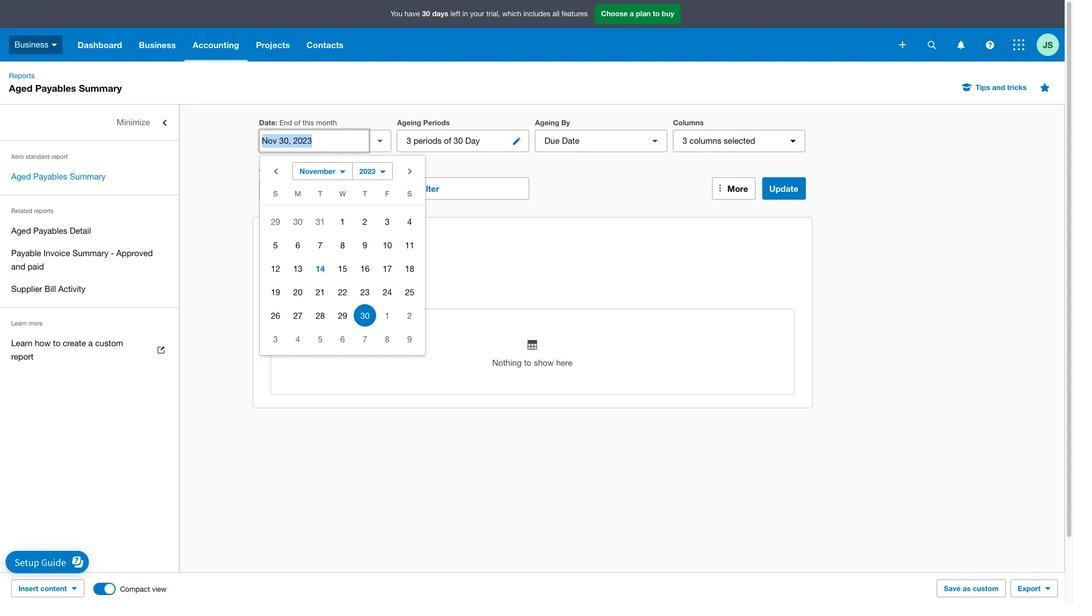 Task type: vqa. For each thing, say whether or not it's contained in the screenshot.
Remove Favorite image inside THE INCOME STATEMENT (PROFIT AND LOSS) LINK
no



Task type: describe. For each thing, give the bounding box(es) containing it.
wed nov 08 2023 cell
[[332, 234, 354, 256]]

bill
[[45, 284, 56, 294]]

:
[[276, 118, 278, 127]]

3 row from the top
[[260, 233, 426, 257]]

minimize button
[[0, 111, 179, 134]]

30,
[[334, 275, 346, 285]]

payable
[[11, 248, 41, 258]]

1 t from the left
[[318, 190, 323, 198]]

date
[[327, 289, 344, 298]]

Report title field
[[268, 232, 790, 257]]

fri nov 10 2023 cell
[[376, 234, 399, 256]]

1 s from the left
[[273, 190, 278, 198]]

periods
[[414, 136, 442, 145]]

left
[[451, 10, 461, 18]]

2 business button from the left
[[131, 28, 184, 62]]

buy
[[662, 9, 675, 18]]

thu nov 23 2023 cell
[[354, 281, 376, 303]]

export button
[[1011, 579, 1059, 597]]

insert content button
[[11, 579, 84, 597]]

2 row from the top
[[260, 210, 426, 233]]

3 for 3 periods of 30 day
[[407, 136, 412, 145]]

2023 inside group
[[360, 167, 376, 176]]

ageing for ageing by
[[535, 118, 560, 127]]

update button
[[763, 177, 806, 200]]

related
[[11, 208, 32, 214]]

content
[[40, 584, 67, 593]]

save as custom
[[945, 584, 1000, 593]]

selected
[[724, 136, 756, 145]]

features
[[562, 10, 588, 18]]

periods
[[424, 118, 450, 127]]

business as of november 30, 2023 ageing by due date
[[271, 262, 367, 298]]

due
[[545, 136, 560, 145]]

navigation inside banner
[[69, 28, 892, 62]]

of inside date : end of this month
[[294, 119, 301, 127]]

fri nov 03 2023 cell
[[376, 210, 399, 233]]

view
[[152, 585, 167, 593]]

sat nov 04 2023 cell
[[399, 210, 426, 233]]

xero standard report
[[11, 153, 68, 160]]

as
[[271, 275, 281, 285]]

detail
[[70, 226, 91, 235]]

sat nov 11 2023 cell
[[399, 234, 426, 256]]

banner containing js
[[0, 0, 1066, 62]]

columns
[[674, 118, 704, 127]]

choose
[[602, 9, 628, 18]]

custom inside button
[[974, 584, 1000, 593]]

to inside banner
[[653, 9, 660, 18]]

supplier
[[11, 284, 42, 294]]

more button
[[712, 177, 756, 200]]

projects button
[[248, 28, 298, 62]]

have
[[405, 10, 420, 18]]

nothing to show here
[[493, 358, 573, 367]]

all
[[553, 10, 560, 18]]

of for 3 periods of 30 day
[[444, 136, 452, 145]]

2 s from the left
[[408, 190, 412, 198]]

approved
[[116, 248, 153, 258]]

sun nov 12 2023 cell
[[260, 257, 287, 280]]

learn how to create a custom report
[[11, 338, 123, 361]]

report inside learn how to create a custom report
[[11, 352, 34, 361]]

minimize
[[117, 117, 150, 127]]

group by document type
[[269, 183, 365, 193]]

payables inside reports aged payables summary
[[35, 82, 76, 94]]

contacts button
[[298, 28, 352, 62]]

learn for learn more
[[11, 320, 27, 327]]

which
[[503, 10, 522, 18]]

of for business as of november 30, 2023 ageing by due date
[[283, 275, 290, 285]]

plan
[[636, 9, 651, 18]]

group containing november
[[260, 155, 426, 355]]

by
[[562, 118, 571, 127]]

tue nov 28 2023 cell
[[309, 304, 332, 327]]

related reports
[[11, 208, 53, 214]]

30 inside button
[[454, 136, 463, 145]]

dashboard
[[78, 40, 122, 50]]

30 inside banner
[[422, 9, 430, 18]]

and inside tips and tricks button
[[993, 83, 1006, 92]]

mon nov 06 2023 cell
[[287, 234, 309, 256]]

tips and tricks
[[976, 83, 1027, 92]]

ageing inside business as of november 30, 2023 ageing by due date
[[271, 289, 297, 298]]

mon nov 20 2023 cell
[[287, 281, 309, 303]]

aged payables detail link
[[0, 220, 179, 242]]

payable invoice summary - approved and paid link
[[0, 242, 179, 278]]

how
[[35, 338, 51, 348]]

save
[[945, 584, 961, 593]]

5 row from the top
[[260, 280, 426, 304]]

sat nov 25 2023 cell
[[399, 281, 426, 303]]

save as custom button
[[937, 579, 1007, 597]]

reports link
[[4, 70, 39, 82]]

4 row from the top
[[260, 257, 426, 280]]

in
[[463, 10, 468, 18]]

by inside popup button
[[295, 183, 304, 193]]

learn more
[[11, 320, 43, 327]]

to inside learn how to create a custom report
[[53, 338, 60, 348]]

summary for invoice
[[73, 248, 108, 258]]

m
[[295, 190, 301, 198]]

fri nov 17 2023 cell
[[376, 257, 399, 280]]

export
[[1019, 584, 1041, 593]]

due date
[[545, 136, 580, 145]]

columns
[[690, 136, 722, 145]]

activity
[[58, 284, 86, 294]]

a inside learn how to create a custom report
[[88, 338, 93, 348]]

sat nov 18 2023 cell
[[399, 257, 426, 280]]

your
[[470, 10, 485, 18]]

0 vertical spatial november
[[300, 167, 336, 176]]

day
[[466, 136, 480, 145]]

tue nov 21 2023 cell
[[309, 281, 332, 303]]

accounting
[[193, 40, 239, 50]]

this
[[303, 119, 314, 127]]

thu nov 02 2023 cell
[[354, 210, 376, 233]]

grid containing s
[[260, 187, 426, 351]]

insert
[[18, 584, 38, 593]]

contacts
[[307, 40, 344, 50]]

accounting button
[[184, 28, 248, 62]]

row containing s
[[260, 187, 426, 205]]

wed nov 15 2023 cell
[[332, 257, 354, 280]]

3 columns selected
[[683, 136, 756, 145]]



Task type: locate. For each thing, give the bounding box(es) containing it.
payables down reports link
[[35, 82, 76, 94]]

insert content
[[18, 584, 67, 593]]

1 vertical spatial a
[[88, 338, 93, 348]]

ageing down as
[[271, 289, 297, 298]]

svg image
[[928, 41, 937, 49], [51, 43, 57, 46]]

1 vertical spatial to
[[53, 338, 60, 348]]

3 for 3 columns selected
[[683, 136, 688, 145]]

paid
[[28, 262, 44, 271]]

of inside button
[[444, 136, 452, 145]]

1 learn from the top
[[11, 320, 27, 327]]

supplier bill activity
[[11, 284, 86, 294]]

to
[[653, 9, 660, 18], [53, 338, 60, 348], [524, 358, 532, 367]]

2 t from the left
[[363, 190, 367, 198]]

and inside payable invoice summary - approved and paid
[[11, 262, 25, 271]]

update
[[770, 183, 799, 194]]

of right as
[[283, 275, 290, 285]]

and
[[993, 83, 1006, 92], [11, 262, 25, 271]]

learn for learn how to create a custom report
[[11, 338, 32, 348]]

3 periods of 30 day button
[[397, 130, 530, 152]]

learn left more
[[11, 320, 27, 327]]

supplier bill activity link
[[0, 278, 179, 300]]

1 horizontal spatial ageing
[[397, 118, 422, 127]]

next month image
[[399, 160, 421, 182]]

2023 up type
[[360, 167, 376, 176]]

2023
[[360, 167, 376, 176], [348, 275, 367, 285]]

payables inside the aged payables detail link
[[33, 226, 67, 235]]

1 vertical spatial aged
[[11, 172, 31, 181]]

0 vertical spatial by
[[295, 183, 304, 193]]

0 horizontal spatial date
[[259, 118, 276, 127]]

wed nov 01 2023 cell
[[332, 210, 354, 233]]

2023 inside business as of november 30, 2023 ageing by due date
[[348, 275, 367, 285]]

aged down reports link
[[9, 82, 33, 94]]

row group
[[260, 210, 426, 351]]

0 vertical spatial summary
[[79, 82, 122, 94]]

1 horizontal spatial s
[[408, 190, 412, 198]]

date right due
[[562, 136, 580, 145]]

list of convenience dates image
[[369, 130, 392, 152]]

w
[[339, 190, 346, 198]]

1 vertical spatial of
[[444, 136, 452, 145]]

1 horizontal spatial and
[[993, 83, 1006, 92]]

2 3 from the left
[[683, 136, 688, 145]]

0 horizontal spatial and
[[11, 262, 25, 271]]

0 horizontal spatial 30
[[422, 9, 430, 18]]

november inside business as of november 30, 2023 ageing by due date
[[293, 275, 332, 285]]

includes
[[524, 10, 551, 18]]

1 horizontal spatial to
[[524, 358, 532, 367]]

aged for aged payables summary
[[11, 172, 31, 181]]

report up aged payables summary at the top
[[51, 153, 68, 160]]

to left show
[[524, 358, 532, 367]]

payables down reports
[[33, 226, 67, 235]]

november up the due
[[293, 275, 332, 285]]

0 vertical spatial report
[[51, 153, 68, 160]]

by down grouping/summarizing
[[295, 183, 304, 193]]

tricks
[[1008, 83, 1027, 92]]

to right "how"
[[53, 338, 60, 348]]

type
[[347, 183, 365, 193]]

standard
[[25, 153, 50, 160]]

ageing by
[[535, 118, 571, 127]]

navigation containing dashboard
[[69, 28, 892, 62]]

custom
[[95, 338, 123, 348], [974, 584, 1000, 593]]

projects
[[256, 40, 290, 50]]

custom right create
[[95, 338, 123, 348]]

thu nov 16 2023 cell
[[354, 257, 376, 280]]

month
[[316, 119, 337, 127]]

thu nov 30 2023 cell
[[354, 304, 376, 327]]

previous month image
[[265, 160, 287, 182]]

payables down xero standard report
[[33, 172, 67, 181]]

2 horizontal spatial of
[[444, 136, 452, 145]]

and down payable
[[11, 262, 25, 271]]

3 left periods
[[407, 136, 412, 145]]

1 horizontal spatial 30
[[454, 136, 463, 145]]

ageing
[[397, 118, 422, 127], [535, 118, 560, 127], [271, 289, 297, 298]]

f
[[386, 190, 390, 198]]

0 vertical spatial and
[[993, 83, 1006, 92]]

sun nov 26 2023 cell
[[260, 304, 287, 327]]

grid
[[260, 187, 426, 351]]

business inside business as of november 30, 2023 ageing by due date
[[271, 262, 305, 271]]

ageing periods
[[397, 118, 450, 127]]

0 vertical spatial date
[[259, 118, 276, 127]]

of left this
[[294, 119, 301, 127]]

show
[[534, 358, 554, 367]]

Select end date field
[[260, 130, 369, 152]]

1 horizontal spatial t
[[363, 190, 367, 198]]

0 horizontal spatial custom
[[95, 338, 123, 348]]

wed nov 29 2023 cell
[[332, 304, 354, 327]]

summary up the 'minimize' button
[[79, 82, 122, 94]]

aged payables detail
[[11, 226, 91, 235]]

1 vertical spatial november
[[293, 275, 332, 285]]

0 horizontal spatial svg image
[[51, 43, 57, 46]]

wed nov 22 2023 cell
[[332, 281, 354, 303]]

custom inside learn how to create a custom report
[[95, 338, 123, 348]]

filter
[[419, 183, 440, 193]]

document
[[306, 183, 345, 193]]

js
[[1044, 39, 1054, 50]]

1 horizontal spatial a
[[630, 9, 634, 18]]

summary for payables
[[70, 172, 106, 181]]

tue nov 14 2023 cell
[[309, 257, 332, 280]]

summary down the 'minimize' button
[[70, 172, 106, 181]]

fri nov 24 2023 cell
[[376, 281, 399, 303]]

payables for detail
[[33, 226, 67, 235]]

1 vertical spatial 2023
[[348, 275, 367, 285]]

by inside business as of november 30, 2023 ageing by due date
[[299, 289, 309, 298]]

1 3 from the left
[[407, 136, 412, 145]]

0 vertical spatial aged
[[9, 82, 33, 94]]

group
[[260, 155, 426, 355]]

nothing
[[493, 358, 522, 367]]

0 vertical spatial learn
[[11, 320, 27, 327]]

date inside popup button
[[562, 136, 580, 145]]

business button
[[0, 28, 69, 62], [131, 28, 184, 62]]

mon nov 13 2023 cell
[[287, 257, 309, 280]]

to left buy
[[653, 9, 660, 18]]

1 horizontal spatial custom
[[974, 584, 1000, 593]]

navigation
[[69, 28, 892, 62]]

0 horizontal spatial 3
[[407, 136, 412, 145]]

0 horizontal spatial business button
[[0, 28, 69, 62]]

t
[[318, 190, 323, 198], [363, 190, 367, 198]]

tue nov 07 2023 cell
[[309, 234, 332, 256]]

a right create
[[88, 338, 93, 348]]

november
[[300, 167, 336, 176], [293, 275, 332, 285]]

summary inside reports aged payables summary
[[79, 82, 122, 94]]

date left end
[[259, 118, 276, 127]]

thu nov 09 2023 cell
[[354, 234, 376, 256]]

s left "m"
[[273, 190, 278, 198]]

2023 right 30,
[[348, 275, 367, 285]]

aged down the related
[[11, 226, 31, 235]]

aged for aged payables detail
[[11, 226, 31, 235]]

payables
[[35, 82, 76, 94], [33, 172, 67, 181], [33, 226, 67, 235]]

report down learn more
[[11, 352, 34, 361]]

payables for summary
[[33, 172, 67, 181]]

0 vertical spatial 2023
[[360, 167, 376, 176]]

t left w
[[318, 190, 323, 198]]

0 horizontal spatial to
[[53, 338, 60, 348]]

summary inside payable invoice summary - approved and paid
[[73, 248, 108, 258]]

1 vertical spatial custom
[[974, 584, 1000, 593]]

xero
[[11, 153, 24, 160]]

2 horizontal spatial ageing
[[535, 118, 560, 127]]

1 vertical spatial payables
[[33, 172, 67, 181]]

6 row from the top
[[260, 304, 426, 327]]

ageing up periods
[[397, 118, 422, 127]]

1 vertical spatial and
[[11, 262, 25, 271]]

1 horizontal spatial business button
[[131, 28, 184, 62]]

tips and tricks button
[[956, 78, 1034, 96]]

0 horizontal spatial t
[[318, 190, 323, 198]]

here
[[557, 358, 573, 367]]

2 horizontal spatial business
[[271, 262, 305, 271]]

due
[[311, 289, 325, 298]]

2 vertical spatial aged
[[11, 226, 31, 235]]

1 vertical spatial report
[[11, 352, 34, 361]]

of
[[294, 119, 301, 127], [444, 136, 452, 145], [283, 275, 290, 285]]

aged payables summary
[[11, 172, 106, 181]]

filter button
[[397, 177, 530, 200]]

custom right as on the bottom of page
[[974, 584, 1000, 593]]

summary left '-'
[[73, 248, 108, 258]]

more
[[728, 183, 749, 194]]

a inside banner
[[630, 9, 634, 18]]

date : end of this month
[[259, 118, 337, 127]]

1 business button from the left
[[0, 28, 69, 62]]

0 horizontal spatial of
[[283, 275, 290, 285]]

create
[[63, 338, 86, 348]]

of inside business as of november 30, 2023 ageing by due date
[[283, 275, 290, 285]]

3 down columns
[[683, 136, 688, 145]]

aged inside reports aged payables summary
[[9, 82, 33, 94]]

report
[[51, 153, 68, 160], [11, 352, 34, 361]]

1 horizontal spatial report
[[51, 153, 68, 160]]

2 horizontal spatial to
[[653, 9, 660, 18]]

0 vertical spatial a
[[630, 9, 634, 18]]

reports
[[9, 72, 35, 80]]

s
[[273, 190, 278, 198], [408, 190, 412, 198]]

0 vertical spatial custom
[[95, 338, 123, 348]]

remove from favorites image
[[1034, 76, 1057, 98]]

invoice
[[43, 248, 70, 258]]

a left plan
[[630, 9, 634, 18]]

learn how to create a custom report link
[[0, 332, 179, 368]]

2 vertical spatial to
[[524, 358, 532, 367]]

group
[[269, 183, 292, 193]]

you have 30 days left in your trial, which includes all features
[[391, 9, 588, 18]]

of right periods
[[444, 136, 452, 145]]

3
[[407, 136, 412, 145], [683, 136, 688, 145]]

7 row from the top
[[260, 327, 426, 351]]

compact view
[[120, 585, 167, 593]]

reports
[[34, 208, 53, 214]]

sun nov 19 2023 cell
[[260, 281, 287, 303]]

1 horizontal spatial svg image
[[928, 41, 937, 49]]

30
[[422, 9, 430, 18], [454, 136, 463, 145]]

choose a plan to buy
[[602, 9, 675, 18]]

learn inside learn how to create a custom report
[[11, 338, 32, 348]]

1 vertical spatial learn
[[11, 338, 32, 348]]

1 row from the top
[[260, 187, 426, 205]]

end
[[280, 119, 292, 127]]

grouping/summarizing
[[259, 166, 339, 175]]

reports aged payables summary
[[9, 72, 122, 94]]

s left the 'filter' at top
[[408, 190, 412, 198]]

trial,
[[487, 10, 501, 18]]

2 vertical spatial payables
[[33, 226, 67, 235]]

2 vertical spatial summary
[[73, 248, 108, 258]]

0 horizontal spatial report
[[11, 352, 34, 361]]

by left the due
[[299, 289, 309, 298]]

you
[[391, 10, 403, 18]]

0 horizontal spatial ageing
[[271, 289, 297, 298]]

1 vertical spatial 30
[[454, 136, 463, 145]]

banner
[[0, 0, 1066, 62]]

november up group by document type
[[300, 167, 336, 176]]

svg image
[[1014, 39, 1025, 50], [958, 41, 965, 49], [986, 41, 995, 49], [900, 41, 907, 48]]

3 inside button
[[407, 136, 412, 145]]

0 horizontal spatial s
[[273, 190, 278, 198]]

ageing for ageing periods
[[397, 118, 422, 127]]

30 left 'day'
[[454, 136, 463, 145]]

js button
[[1038, 28, 1066, 62]]

mon nov 27 2023 cell
[[287, 304, 309, 327]]

0 vertical spatial to
[[653, 9, 660, 18]]

t left the f
[[363, 190, 367, 198]]

1 horizontal spatial business
[[139, 40, 176, 50]]

aged down xero
[[11, 172, 31, 181]]

0 vertical spatial payables
[[35, 82, 76, 94]]

dashboard link
[[69, 28, 131, 62]]

1 horizontal spatial 3
[[683, 136, 688, 145]]

1 vertical spatial by
[[299, 289, 309, 298]]

0 horizontal spatial business
[[15, 40, 49, 49]]

0 vertical spatial of
[[294, 119, 301, 127]]

1 horizontal spatial date
[[562, 136, 580, 145]]

by
[[295, 183, 304, 193], [299, 289, 309, 298]]

1 horizontal spatial of
[[294, 119, 301, 127]]

2 learn from the top
[[11, 338, 32, 348]]

-
[[111, 248, 114, 258]]

summary
[[79, 82, 122, 94], [70, 172, 106, 181], [73, 248, 108, 258]]

2 vertical spatial of
[[283, 275, 290, 285]]

0 horizontal spatial a
[[88, 338, 93, 348]]

learn down learn more
[[11, 338, 32, 348]]

and right the tips
[[993, 83, 1006, 92]]

1 vertical spatial summary
[[70, 172, 106, 181]]

0 vertical spatial 30
[[422, 9, 430, 18]]

aged payables summary link
[[0, 166, 179, 188]]

tips
[[976, 83, 991, 92]]

30 right have
[[422, 9, 430, 18]]

1 vertical spatial date
[[562, 136, 580, 145]]

ageing left by
[[535, 118, 560, 127]]

due date button
[[535, 130, 668, 152]]

row
[[260, 187, 426, 205], [260, 210, 426, 233], [260, 233, 426, 257], [260, 257, 426, 280], [260, 280, 426, 304], [260, 304, 426, 327], [260, 327, 426, 351]]

business
[[15, 40, 49, 49], [139, 40, 176, 50], [271, 262, 305, 271]]

payables inside aged payables summary link
[[33, 172, 67, 181]]

sun nov 05 2023 cell
[[260, 234, 287, 256]]

group by document type button
[[259, 177, 392, 200]]



